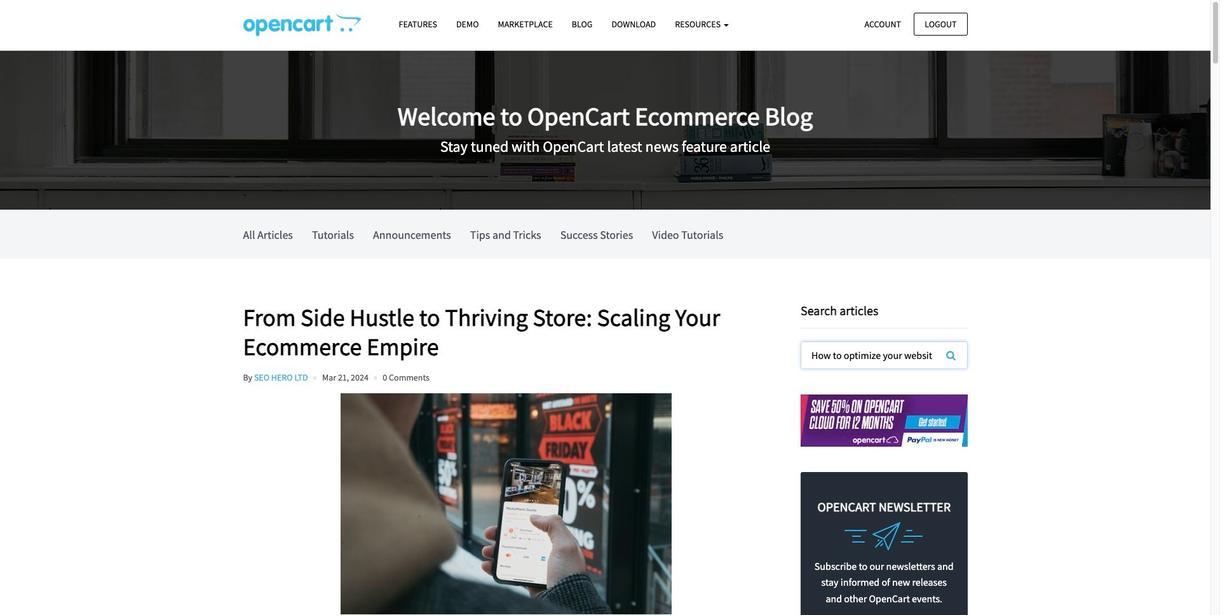 Task type: locate. For each thing, give the bounding box(es) containing it.
opencart - blog image
[[243, 13, 361, 36]]

from side hustle to thriving store: scaling your ecommerce empire image
[[243, 393, 770, 615]]

search image
[[947, 350, 956, 361]]

None text field
[[802, 342, 968, 369]]



Task type: vqa. For each thing, say whether or not it's contained in the screenshot.
'text field'
yes



